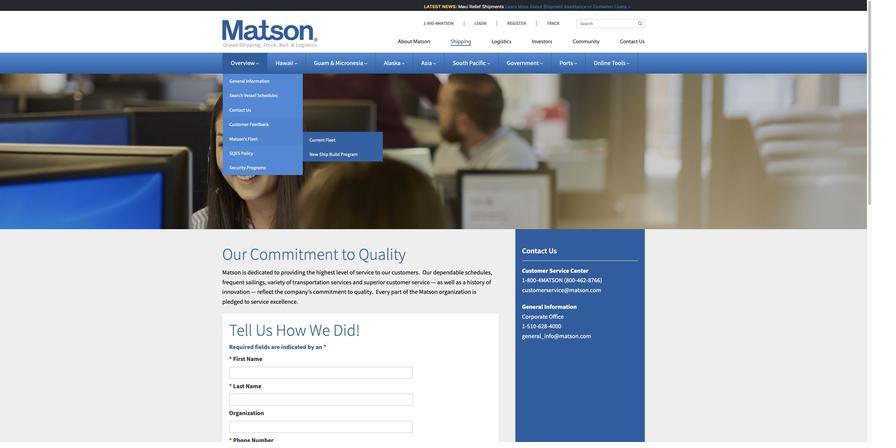 Task type: locate. For each thing, give the bounding box(es) containing it.
general up corporate
[[523, 303, 544, 311]]

south
[[453, 59, 469, 67]]

0 vertical spatial 800-
[[428, 20, 436, 26]]

4matson down service
[[539, 277, 563, 284]]

1 horizontal spatial contact us
[[523, 246, 557, 256]]

1 horizontal spatial as
[[456, 278, 462, 286]]

we
[[310, 320, 330, 341]]

matson inside top menu "navigation"
[[414, 39, 431, 45]]

1-510-628-4000 link
[[523, 323, 562, 331]]

2 horizontal spatial contact us
[[621, 39, 645, 45]]

* for first name
[[229, 355, 232, 363]]

dependable
[[433, 269, 464, 276]]

of right history
[[486, 278, 492, 286]]

shipping link
[[441, 36, 482, 50]]

matson's fleet link
[[223, 132, 303, 146]]

0 horizontal spatial is
[[242, 269, 247, 276]]

is down history
[[473, 288, 477, 296]]

0 horizontal spatial —
[[251, 288, 256, 296]]

2 vertical spatial *
[[229, 382, 232, 390]]

2 horizontal spatial contact
[[621, 39, 638, 45]]

transportation
[[293, 278, 330, 286]]

information inside general information corporate office 1-510-628-4000 general_info@matson.com
[[545, 303, 577, 311]]

1 as from the left
[[438, 278, 443, 286]]

us down 'search' image
[[640, 39, 645, 45]]

1 horizontal spatial contact
[[523, 246, 548, 256]]

information up "search vessel schedules"
[[246, 78, 270, 84]]

0 vertical spatial *
[[324, 344, 327, 351]]

1 vertical spatial customer
[[523, 267, 549, 275]]

is
[[242, 269, 247, 276], [473, 288, 477, 296]]

hawaii link
[[276, 59, 298, 67]]

2 vertical spatial contact
[[523, 246, 548, 256]]

0 vertical spatial about
[[529, 4, 541, 9]]

1 horizontal spatial contact us link
[[610, 36, 645, 50]]

0 vertical spatial information
[[246, 78, 270, 84]]

1 vertical spatial contact us
[[230, 107, 251, 113]]

1 horizontal spatial 800-
[[527, 277, 539, 284]]

service down 'customers.'
[[412, 278, 430, 286]]

0 horizontal spatial about
[[398, 39, 412, 45]]

contact us down search
[[230, 107, 251, 113]]

contact
[[621, 39, 638, 45], [230, 107, 245, 113], [523, 246, 548, 256]]

0 vertical spatial general
[[230, 78, 245, 84]]

contact us up service
[[523, 246, 557, 256]]

1 vertical spatial is
[[473, 288, 477, 296]]

1 vertical spatial 800-
[[527, 277, 539, 284]]

* left last at left
[[229, 382, 232, 390]]

us up service
[[549, 246, 557, 256]]

4matson inside customer service center 1-800-4matson (800-462-8766) customerservice@matson.com
[[539, 277, 563, 284]]

asia
[[422, 59, 432, 67]]

1 horizontal spatial information
[[545, 303, 577, 311]]

1 vertical spatial matson
[[222, 269, 241, 276]]

customer feedback
[[230, 121, 269, 128]]

1 horizontal spatial customer
[[523, 267, 549, 275]]

search
[[230, 93, 243, 99]]

1-800-4matson
[[424, 20, 454, 26]]

the down variety on the bottom of the page
[[275, 288, 283, 296]]

to right pledged
[[245, 298, 250, 306]]

current fleet
[[310, 137, 336, 143]]

to up level
[[342, 244, 356, 265]]

matson
[[414, 39, 431, 45], [222, 269, 241, 276], [419, 288, 438, 296]]

800- down latest
[[428, 20, 436, 26]]

contact us link up tools
[[610, 36, 645, 50]]

guam
[[314, 59, 330, 67]]

matson up frequent
[[222, 269, 241, 276]]

the right part
[[410, 288, 418, 296]]

general information
[[230, 78, 270, 84]]

—
[[431, 278, 436, 286], [251, 288, 256, 296]]

1 vertical spatial —
[[251, 288, 256, 296]]

us up customer feedback
[[246, 107, 251, 113]]

1 vertical spatial general
[[523, 303, 544, 311]]

blue matson logo with ocean, shipping, truck, rail and logistics written beneath it. image
[[222, 20, 318, 48]]

contact us link
[[610, 36, 645, 50], [223, 103, 303, 117]]

company's
[[285, 288, 312, 296]]

800-
[[428, 20, 436, 26], [527, 277, 539, 284]]

contact us inside contact us section
[[523, 246, 557, 256]]

customer up the matson's
[[230, 121, 249, 128]]

tell us how we did! required fields are indicated by an *
[[229, 320, 360, 351]]

us inside top menu "navigation"
[[640, 39, 645, 45]]

new ship build program link
[[303, 147, 383, 162]]

0 horizontal spatial general
[[230, 78, 245, 84]]

general inside general information corporate office 1-510-628-4000 general_info@matson.com
[[523, 303, 544, 311]]

0 vertical spatial is
[[242, 269, 247, 276]]

fleet right the matson's
[[248, 136, 258, 142]]

learn
[[504, 4, 516, 9]]

* left first
[[229, 355, 232, 363]]

frequent
[[222, 278, 245, 286]]

providing
[[281, 269, 306, 276]]

latest
[[423, 4, 440, 9]]

tools
[[612, 59, 626, 67]]

to down and
[[348, 288, 353, 296]]

of right part
[[403, 288, 408, 296]]

Search search field
[[577, 19, 645, 28]]

general for general information
[[230, 78, 245, 84]]

1 horizontal spatial 4matson
[[539, 277, 563, 284]]

0 horizontal spatial contact us link
[[223, 103, 303, 117]]

fleet for matson's fleet
[[248, 136, 258, 142]]

name down fields
[[247, 355, 263, 363]]

a
[[463, 278, 466, 286]]

general for general information corporate office 1-510-628-4000 general_info@matson.com
[[523, 303, 544, 311]]

matson up asia
[[414, 39, 431, 45]]

name right last at left
[[246, 382, 262, 390]]

the up transportation
[[307, 269, 315, 276]]

1 vertical spatial contact
[[230, 107, 245, 113]]

service down reflect
[[251, 298, 269, 306]]

1 vertical spatial *
[[229, 355, 232, 363]]

1 horizontal spatial general
[[523, 303, 544, 311]]

name for * first name
[[247, 355, 263, 363]]

0 vertical spatial contact
[[621, 39, 638, 45]]

fleet
[[248, 136, 258, 142], [326, 137, 336, 143]]

to left our
[[375, 269, 381, 276]]

us inside tell us how we did! required fields are indicated by an *
[[256, 320, 273, 341]]

customer left service
[[523, 267, 549, 275]]

1 horizontal spatial is
[[473, 288, 477, 296]]

build
[[330, 151, 340, 158]]

matson left organization
[[419, 288, 438, 296]]

1 horizontal spatial service
[[356, 269, 374, 276]]

login
[[475, 20, 487, 26]]

top menu navigation
[[398, 36, 645, 50]]

online tools
[[594, 59, 626, 67]]

register link
[[497, 20, 537, 26]]

1 vertical spatial about
[[398, 39, 412, 45]]

0 vertical spatial 4matson
[[436, 20, 454, 26]]

2 vertical spatial service
[[251, 298, 269, 306]]

as
[[438, 278, 443, 286], [456, 278, 462, 286]]

contact us down 'search' image
[[621, 39, 645, 45]]

is up frequent
[[242, 269, 247, 276]]

2 horizontal spatial service
[[412, 278, 430, 286]]

investors link
[[522, 36, 563, 50]]

0 horizontal spatial the
[[275, 288, 283, 296]]

us up fields
[[256, 320, 273, 341]]

contact us link up feedback
[[223, 103, 303, 117]]

banner image
[[0, 63, 868, 229]]

about inside about matson link
[[398, 39, 412, 45]]

* for last name
[[229, 382, 232, 390]]

1 vertical spatial information
[[545, 303, 577, 311]]

1- inside general information corporate office 1-510-628-4000 general_info@matson.com
[[523, 323, 527, 331]]

information up office
[[545, 303, 577, 311]]

program
[[341, 151, 358, 158]]

sailings,
[[246, 278, 267, 286]]

2 vertical spatial contact us
[[523, 246, 557, 256]]

4000
[[550, 323, 562, 331]]

0 horizontal spatial information
[[246, 78, 270, 84]]

1 vertical spatial name
[[246, 382, 262, 390]]

1 vertical spatial 1-
[[523, 277, 527, 284]]

first
[[233, 355, 246, 363]]

800- up customerservice@matson.com 'link'
[[527, 277, 539, 284]]

general
[[230, 78, 245, 84], [523, 303, 544, 311]]

1 horizontal spatial fleet
[[326, 137, 336, 143]]

office
[[549, 313, 564, 321]]

0 horizontal spatial as
[[438, 278, 443, 286]]

— down sailings,
[[251, 288, 256, 296]]

4matson down news:
[[436, 20, 454, 26]]

0 vertical spatial contact us
[[621, 39, 645, 45]]

guam & micronesia link
[[314, 59, 368, 67]]

None search field
[[577, 19, 645, 28]]

* right an
[[324, 344, 327, 351]]

— left the 'well'
[[431, 278, 436, 286]]

customers.
[[392, 269, 420, 276]]

1 vertical spatial 4matson
[[539, 277, 563, 284]]

0 horizontal spatial fleet
[[248, 136, 258, 142]]

customer inside customer service center 1-800-4matson (800-462-8766) customerservice@matson.com
[[523, 267, 549, 275]]

highest
[[316, 269, 335, 276]]

quality.
[[354, 288, 374, 296]]

matson is dedicated to providing the highest level of service to our customers.  our dependable schedules, frequent sailings, variety of transportation services and superior customer service — as well as a history of innovation — reflect the company's commitment to quality.  every part of the matson organization is pledged to service excellence.
[[222, 269, 493, 306]]

as left the 'well'
[[438, 278, 443, 286]]

customer for customer feedback
[[230, 121, 249, 128]]

as left "a" at the bottom of the page
[[456, 278, 462, 286]]

628-
[[539, 323, 550, 331]]

1- inside customer service center 1-800-4matson (800-462-8766) customerservice@matson.com
[[523, 277, 527, 284]]

service up and
[[356, 269, 374, 276]]

general up search
[[230, 78, 245, 84]]

pacific
[[470, 59, 486, 67]]

guam & micronesia
[[314, 59, 363, 67]]

about up the alaska link
[[398, 39, 412, 45]]

fleet right current
[[326, 137, 336, 143]]

1 vertical spatial service
[[412, 278, 430, 286]]

2 vertical spatial 1-
[[523, 323, 527, 331]]

*
[[324, 344, 327, 351], [229, 355, 232, 363], [229, 382, 232, 390]]

0 vertical spatial matson
[[414, 39, 431, 45]]

0 horizontal spatial service
[[251, 298, 269, 306]]

information
[[246, 78, 270, 84], [545, 303, 577, 311]]

commitment
[[313, 288, 347, 296]]

variety
[[268, 278, 285, 286]]

510-
[[527, 323, 539, 331]]

us
[[640, 39, 645, 45], [246, 107, 251, 113], [549, 246, 557, 256], [256, 320, 273, 341]]

current fleet link
[[303, 133, 383, 147]]

0 vertical spatial —
[[431, 278, 436, 286]]

None text field
[[229, 367, 413, 379], [229, 394, 413, 406], [229, 367, 413, 379], [229, 394, 413, 406]]

2 as from the left
[[456, 278, 462, 286]]

about
[[529, 4, 541, 9], [398, 39, 412, 45]]

schedules
[[258, 93, 278, 99]]

1 vertical spatial contact us link
[[223, 103, 303, 117]]

0 vertical spatial name
[[247, 355, 263, 363]]

information for general information
[[246, 78, 270, 84]]

maui
[[457, 4, 467, 9]]

ports
[[560, 59, 573, 67]]

latest news: maui relief shipments learn more about shipment assistance or container loans >
[[423, 4, 630, 9]]

about right more
[[529, 4, 541, 9]]

an
[[316, 344, 323, 351]]

0 vertical spatial customer
[[230, 121, 249, 128]]

1 horizontal spatial about
[[529, 4, 541, 9]]

0 horizontal spatial customer
[[230, 121, 249, 128]]



Task type: vqa. For each thing, say whether or not it's contained in the screenshot.
the topmost The In
no



Task type: describe. For each thing, give the bounding box(es) containing it.
Organization text field
[[229, 421, 413, 433]]

our
[[382, 269, 391, 276]]

2 vertical spatial matson
[[419, 288, 438, 296]]

security programs
[[230, 165, 266, 171]]

>
[[627, 4, 630, 9]]

track
[[547, 20, 560, 26]]

current
[[310, 137, 325, 143]]

fleet for current fleet
[[326, 137, 336, 143]]

online
[[594, 59, 611, 67]]

ship
[[320, 151, 329, 158]]

well
[[444, 278, 455, 286]]

about matson link
[[398, 36, 441, 50]]

general_info@matson.com link
[[523, 333, 592, 340]]

customer service center 1-800-4matson (800-462-8766) customerservice@matson.com
[[523, 267, 603, 294]]

matson's fleet
[[230, 136, 258, 142]]

container
[[592, 4, 612, 9]]

shipment
[[542, 4, 562, 9]]

overview
[[231, 59, 255, 67]]

* first name
[[229, 355, 263, 363]]

by
[[308, 344, 315, 351]]

customer for customer service center 1-800-4matson (800-462-8766) customerservice@matson.com
[[523, 267, 549, 275]]

0 horizontal spatial contact
[[230, 107, 245, 113]]

8766)
[[589, 277, 603, 284]]

general information corporate office 1-510-628-4000 general_info@matson.com
[[523, 303, 592, 340]]

0 horizontal spatial 800-
[[428, 20, 436, 26]]

contact inside section
[[523, 246, 548, 256]]

shipping
[[451, 39, 472, 45]]

superior
[[364, 278, 386, 286]]

search image
[[639, 21, 643, 26]]

more
[[517, 4, 528, 9]]

commitment
[[250, 244, 339, 265]]

information for general information corporate office 1-510-628-4000 general_info@matson.com
[[545, 303, 577, 311]]

to up variety on the bottom of the page
[[275, 269, 280, 276]]

news:
[[441, 4, 456, 9]]

0 vertical spatial 1-
[[424, 20, 428, 26]]

programs
[[247, 165, 266, 171]]

south pacific
[[453, 59, 486, 67]]

logistics link
[[482, 36, 522, 50]]

register
[[508, 20, 527, 26]]

us inside section
[[549, 246, 557, 256]]

sqes policy
[[230, 150, 253, 156]]

(800-
[[565, 277, 578, 284]]

* last name
[[229, 382, 262, 390]]

0 vertical spatial contact us link
[[610, 36, 645, 50]]

services
[[331, 278, 352, 286]]

quality
[[359, 244, 406, 265]]

dedicated
[[248, 269, 273, 276]]

customer feedback link
[[223, 117, 303, 132]]

part
[[392, 288, 402, 296]]

or
[[587, 4, 591, 9]]

2 horizontal spatial the
[[410, 288, 418, 296]]

corporate
[[523, 313, 548, 321]]

alaska link
[[384, 59, 405, 67]]

0 vertical spatial service
[[356, 269, 374, 276]]

and
[[353, 278, 363, 286]]

1 horizontal spatial the
[[307, 269, 315, 276]]

history
[[467, 278, 485, 286]]

required
[[229, 344, 254, 351]]

indicated
[[281, 344, 307, 351]]

community link
[[563, 36, 610, 50]]

organization
[[439, 288, 471, 296]]

feedback
[[250, 121, 269, 128]]

level
[[337, 269, 349, 276]]

vessel
[[244, 93, 257, 99]]

sqes
[[230, 150, 240, 156]]

general_info@matson.com
[[523, 333, 592, 340]]

alaska
[[384, 59, 401, 67]]

community
[[573, 39, 600, 45]]

center
[[571, 267, 589, 275]]

fields
[[255, 344, 270, 351]]

assistance
[[563, 4, 586, 9]]

sqes policy link
[[223, 146, 303, 161]]

contact us section
[[507, 229, 654, 443]]

new ship build program
[[310, 151, 358, 158]]

matson's
[[230, 136, 247, 142]]

learn more about shipment assistance or container loans > link
[[504, 4, 630, 9]]

name for * last name
[[246, 382, 262, 390]]

asia link
[[422, 59, 436, 67]]

0 horizontal spatial 4matson
[[436, 20, 454, 26]]

800- inside customer service center 1-800-4matson (800-462-8766) customerservice@matson.com
[[527, 277, 539, 284]]

government link
[[507, 59, 543, 67]]

contact us inside top menu "navigation"
[[621, 39, 645, 45]]

reflect
[[257, 288, 274, 296]]

* inside tell us how we did! required fields are indicated by an *
[[324, 344, 327, 351]]

pledged
[[222, 298, 243, 306]]

customerservice@matson.com
[[523, 286, 602, 294]]

search vessel schedules
[[230, 93, 278, 99]]

0 horizontal spatial contact us
[[230, 107, 251, 113]]

contact inside top menu "navigation"
[[621, 39, 638, 45]]

search vessel schedules link
[[223, 88, 303, 103]]

policy
[[241, 150, 253, 156]]

hawaii
[[276, 59, 293, 67]]

excellence.
[[270, 298, 298, 306]]

of right level
[[350, 269, 355, 276]]

south pacific link
[[453, 59, 491, 67]]

organization
[[229, 410, 264, 417]]

login link
[[464, 20, 497, 26]]

1 horizontal spatial —
[[431, 278, 436, 286]]

&
[[331, 59, 335, 67]]

of down providing
[[286, 278, 292, 286]]

investors
[[532, 39, 553, 45]]

general information link
[[223, 74, 303, 88]]



